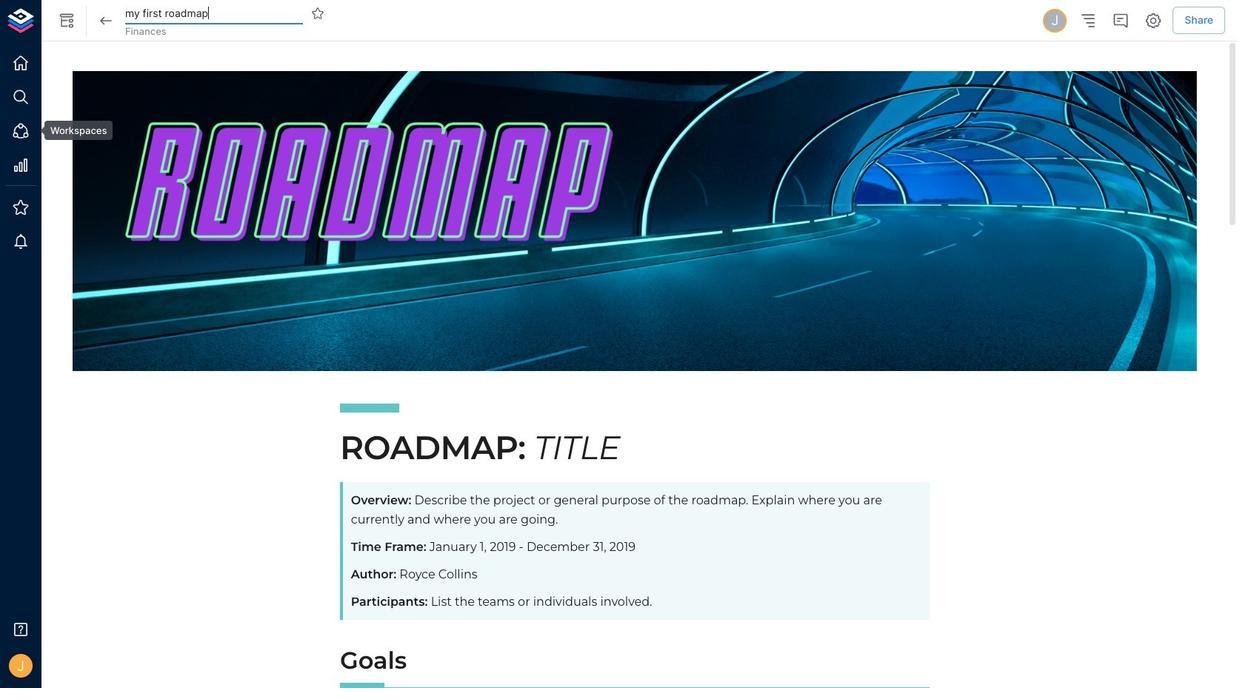 Task type: describe. For each thing, give the bounding box(es) containing it.
table of contents image
[[1080, 11, 1097, 29]]

favorite image
[[311, 7, 324, 20]]



Task type: vqa. For each thing, say whether or not it's contained in the screenshot.
the Go Back icon
yes



Task type: locate. For each thing, give the bounding box(es) containing it.
settings image
[[1145, 11, 1163, 29]]

tooltip
[[34, 121, 113, 140]]

None text field
[[125, 3, 303, 24]]

go back image
[[97, 11, 115, 29]]

show wiki image
[[58, 11, 76, 29]]

comments image
[[1112, 11, 1130, 29]]



